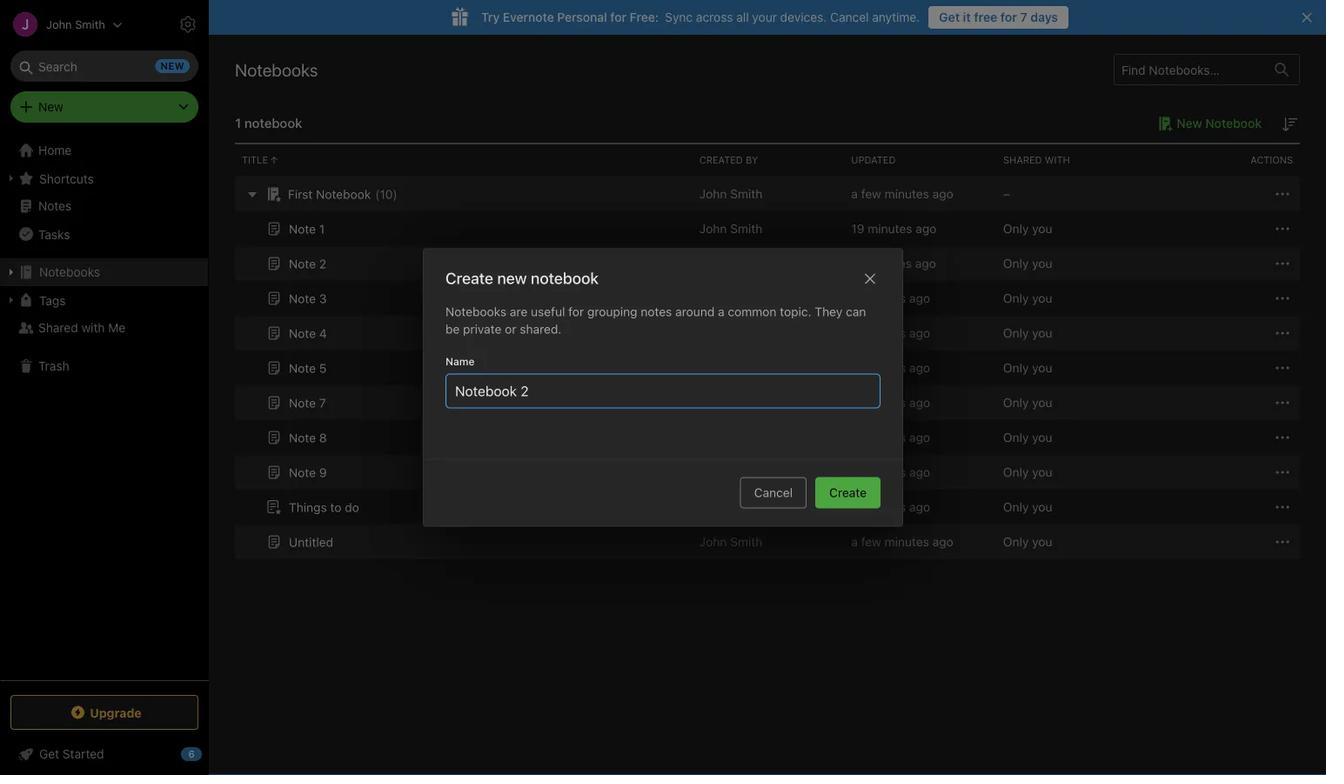 Task type: vqa. For each thing, say whether or not it's contained in the screenshot.


Task type: describe. For each thing, give the bounding box(es) containing it.
1 notebook
[[235, 115, 302, 131]]

only you for 1
[[1003, 222, 1053, 236]]

note for note 9
[[289, 465, 316, 480]]

few for –
[[861, 187, 882, 201]]

minutes inside note 8 row
[[862, 430, 906, 445]]

john for to
[[700, 500, 727, 514]]

note 5
[[289, 361, 327, 375]]

cancel inside button
[[754, 486, 793, 500]]

new
[[497, 269, 527, 288]]

only you for 3
[[1003, 291, 1053, 306]]

note for note 7
[[289, 396, 316, 410]]

they
[[815, 305, 843, 319]]

7 minutes ago for note 4
[[852, 326, 930, 340]]

cancel button
[[740, 477, 807, 509]]

john smith inside first notebook row
[[700, 187, 763, 201]]

ago inside untitled row
[[933, 535, 954, 549]]

7 minutes ago for note 3
[[852, 291, 930, 306]]

7 minutes ago for note 9
[[852, 465, 930, 480]]

smith for to
[[730, 500, 763, 514]]

note 8 button
[[264, 427, 327, 448]]

only you for 4
[[1003, 326, 1053, 340]]

7 minutes ago for note 5
[[852, 361, 930, 375]]

minutes for note 3
[[862, 291, 906, 306]]

7 inside note 7 button
[[319, 396, 326, 410]]

sync
[[665, 10, 693, 24]]

10
[[380, 187, 393, 201]]

upgrade
[[90, 706, 142, 720]]

7 for 4
[[852, 326, 858, 340]]

updated
[[852, 154, 896, 166]]

shared.
[[520, 322, 562, 336]]

5
[[319, 361, 327, 375]]

only you for to
[[1003, 500, 1053, 514]]

note 5 button
[[264, 358, 327, 379]]

notebook for new
[[1206, 116, 1262, 131]]

notes
[[641, 305, 672, 319]]

new button
[[10, 91, 198, 123]]

minutes inside untitled row
[[885, 535, 929, 549]]

note 4
[[289, 326, 327, 341]]

note 1 row
[[235, 212, 1300, 246]]

minutes for note 7
[[862, 396, 906, 410]]

ago inside first notebook row
[[933, 187, 954, 201]]

first
[[288, 187, 313, 201]]

Find Notebooks… text field
[[1115, 55, 1265, 84]]

john for 9
[[700, 465, 727, 480]]

7 inside get it free for 7 days button
[[1021, 10, 1028, 24]]

around
[[676, 305, 715, 319]]

john smith for to
[[700, 500, 763, 514]]

7 minutes ago inside note 8 row
[[852, 430, 930, 445]]

notebooks link
[[0, 259, 208, 286]]

all
[[737, 10, 749, 24]]

private
[[463, 322, 502, 336]]

you for 3
[[1032, 291, 1053, 306]]

only inside note 8 row
[[1003, 430, 1029, 445]]

minutes inside first notebook row
[[885, 187, 929, 201]]

notes
[[38, 199, 72, 213]]

notebook for first
[[316, 187, 371, 201]]

shared with me
[[38, 321, 126, 335]]

note 3 row
[[235, 281, 1300, 316]]

or
[[505, 322, 517, 336]]

7 for to
[[852, 500, 858, 514]]

notebooks element
[[209, 35, 1327, 776]]

john smith for 5
[[700, 361, 763, 375]]

note 3
[[289, 291, 327, 306]]

21 minutes ago
[[852, 256, 936, 271]]

be
[[446, 322, 460, 336]]

for for free:
[[611, 10, 627, 24]]

across
[[696, 10, 733, 24]]

a for only you
[[852, 535, 858, 549]]

title
[[242, 154, 268, 166]]

smith for 3
[[730, 291, 763, 306]]

a few minutes ago for –
[[852, 187, 954, 201]]

note 4 row
[[235, 316, 1300, 351]]

first notebook ( 10 )
[[288, 187, 397, 201]]

ago for note 2
[[915, 256, 936, 271]]

get it free for 7 days
[[939, 10, 1058, 24]]

note 7 row
[[235, 386, 1300, 420]]

me
[[108, 321, 126, 335]]

Name text field
[[453, 375, 873, 408]]

tags
[[39, 293, 66, 307]]

notebooks are useful for grouping notes around a common topic. they can be private or shared.
[[446, 305, 866, 336]]

you for 4
[[1032, 326, 1053, 340]]

with
[[1045, 154, 1070, 166]]

note 8 row
[[235, 420, 1300, 455]]

created by
[[700, 154, 758, 166]]

21
[[852, 256, 864, 271]]

note for note 1
[[289, 222, 316, 236]]

note 5 row
[[235, 351, 1300, 386]]

)
[[393, 187, 397, 201]]

shared with
[[1003, 154, 1070, 166]]

grouping
[[587, 305, 638, 319]]

only for 9
[[1003, 465, 1029, 480]]

7 for 7
[[852, 396, 858, 410]]

try evernote personal for free: sync across all your devices. cancel anytime.
[[481, 10, 920, 24]]

4
[[319, 326, 327, 341]]

shared with me link
[[0, 314, 208, 342]]

get
[[939, 10, 960, 24]]

create for create
[[830, 486, 867, 500]]

created
[[700, 154, 743, 166]]

expand tags image
[[4, 293, 18, 307]]

tasks button
[[0, 220, 208, 248]]

try
[[481, 10, 500, 24]]

with
[[81, 321, 105, 335]]

first notebook row
[[235, 177, 1300, 212]]

free:
[[630, 10, 659, 24]]

settings image
[[178, 14, 198, 35]]

7 for 3
[[852, 291, 858, 306]]

2
[[319, 257, 327, 271]]

things
[[289, 500, 327, 515]]

home link
[[0, 137, 209, 165]]

note 1 button
[[264, 218, 325, 239]]

you for 1
[[1032, 222, 1053, 236]]

only you for 7
[[1003, 396, 1053, 410]]

tasks
[[38, 227, 70, 241]]

note 1
[[289, 222, 325, 236]]

name
[[446, 356, 475, 368]]

note 9
[[289, 465, 327, 480]]

only for 5
[[1003, 361, 1029, 375]]

create for create new notebook
[[446, 269, 494, 288]]

you for 2
[[1032, 256, 1053, 271]]

actions
[[1251, 154, 1293, 166]]

john for 5
[[700, 361, 727, 375]]

note 2 row
[[235, 246, 1300, 281]]

7 minutes ago for things to do
[[852, 500, 930, 514]]

19 minutes ago
[[852, 222, 937, 236]]

title button
[[235, 144, 693, 176]]

note 7 button
[[264, 393, 326, 413]]

shared
[[38, 321, 78, 335]]

note 2 button
[[264, 253, 327, 274]]

shortcuts
[[39, 171, 94, 186]]

only you for 5
[[1003, 361, 1053, 375]]

cell for 21 minutes ago
[[693, 246, 845, 281]]

smith for 5
[[730, 361, 763, 375]]

smith inside untitled row
[[730, 535, 763, 549]]

arrow image
[[242, 184, 263, 205]]

smith for 9
[[730, 465, 763, 480]]

ago for note 5
[[910, 361, 930, 375]]

upgrade button
[[10, 695, 198, 730]]

only for 2
[[1003, 256, 1029, 271]]

untitled button
[[264, 532, 333, 553]]

tags button
[[0, 286, 208, 314]]

note for note 2
[[289, 257, 316, 271]]

for for grouping
[[569, 305, 584, 319]]



Task type: locate. For each thing, give the bounding box(es) containing it.
ago inside things to do row
[[910, 500, 930, 514]]

john smith down things to do row
[[700, 535, 763, 549]]

only for 7
[[1003, 396, 1029, 410]]

a few minutes ago for only you
[[852, 535, 954, 549]]

minutes inside note 5 row
[[862, 361, 906, 375]]

3 only from the top
[[1003, 291, 1029, 306]]

0 horizontal spatial for
[[569, 305, 584, 319]]

note down first
[[289, 222, 316, 236]]

a for –
[[852, 187, 858, 201]]

1 vertical spatial notebooks
[[39, 265, 100, 279]]

1 vertical spatial 1
[[319, 222, 325, 236]]

cancel
[[830, 10, 869, 24], [754, 486, 793, 500]]

0 vertical spatial create
[[446, 269, 494, 288]]

you for 7
[[1032, 396, 1053, 410]]

7 minutes ago inside note 5 row
[[852, 361, 930, 375]]

3 smith from the top
[[730, 291, 763, 306]]

note for note 3
[[289, 291, 316, 306]]

john smith for 9
[[700, 465, 763, 480]]

a
[[852, 187, 858, 201], [718, 305, 725, 319], [852, 535, 858, 549]]

7 inside note 4 row
[[852, 326, 858, 340]]

for
[[611, 10, 627, 24], [1001, 10, 1017, 24], [569, 305, 584, 319]]

7 inside note 9 "row"
[[852, 465, 858, 480]]

only you inside note 7 row
[[1003, 396, 1053, 410]]

only for 1
[[1003, 222, 1029, 236]]

smith inside note 9 "row"
[[730, 465, 763, 480]]

note inside button
[[289, 257, 316, 271]]

ago inside note 7 row
[[910, 396, 930, 410]]

2 note from the top
[[289, 257, 316, 271]]

1 only from the top
[[1003, 222, 1029, 236]]

minutes for note 1
[[868, 222, 913, 236]]

4 john from the top
[[700, 361, 727, 375]]

smith inside note 7 row
[[730, 396, 763, 410]]

close image
[[860, 268, 881, 289]]

2 vertical spatial a
[[852, 535, 858, 549]]

note left 5
[[289, 361, 316, 375]]

shared
[[1003, 154, 1042, 166]]

john
[[700, 187, 727, 201], [700, 222, 727, 236], [700, 291, 727, 306], [700, 361, 727, 375], [700, 396, 727, 410], [700, 465, 727, 480], [700, 500, 727, 514], [700, 535, 727, 549]]

7 only you from the top
[[1003, 430, 1053, 445]]

7 minutes ago inside note 9 "row"
[[852, 465, 930, 480]]

for inside button
[[1001, 10, 1017, 24]]

1 note from the top
[[289, 222, 316, 236]]

7 minutes ago inside note 4 row
[[852, 326, 930, 340]]

4 john smith from the top
[[700, 361, 763, 375]]

notebooks up 1 notebook
[[235, 59, 318, 80]]

5 note from the top
[[289, 361, 316, 375]]

Search text field
[[23, 50, 186, 82]]

1 john from the top
[[700, 187, 727, 201]]

7 for 5
[[852, 361, 858, 375]]

john smith inside untitled row
[[700, 535, 763, 549]]

created by button
[[693, 144, 845, 176]]

smith down first notebook row at top
[[730, 222, 763, 236]]

7 note from the top
[[289, 431, 316, 445]]

19
[[852, 222, 865, 236]]

few down updated
[[861, 187, 882, 201]]

6 john smith from the top
[[700, 465, 763, 480]]

few down create button
[[861, 535, 882, 549]]

john smith down note 2 row
[[700, 291, 763, 306]]

8
[[319, 431, 327, 445]]

2 cell from the top
[[693, 316, 845, 351]]

note left 8
[[289, 431, 316, 445]]

john smith down first notebook row at top
[[700, 222, 763, 236]]

2 7 minutes ago from the top
[[852, 326, 930, 340]]

4 you from the top
[[1032, 326, 1053, 340]]

smith for 7
[[730, 396, 763, 410]]

1 vertical spatial a
[[718, 305, 725, 319]]

0 horizontal spatial 1
[[235, 115, 241, 131]]

smith down note 8 row
[[730, 465, 763, 480]]

0 vertical spatial notebook
[[1206, 116, 1262, 131]]

new notebook button
[[1153, 113, 1262, 134]]

for right useful
[[569, 305, 584, 319]]

1 horizontal spatial for
[[611, 10, 627, 24]]

cell
[[693, 246, 845, 281], [693, 316, 845, 351]]

new for new
[[38, 100, 63, 114]]

things to do row
[[235, 490, 1300, 525]]

expand notebooks image
[[4, 265, 18, 279]]

john smith inside note 5 row
[[700, 361, 763, 375]]

1 horizontal spatial 1
[[319, 222, 325, 236]]

7 inside note 3 'row'
[[852, 291, 858, 306]]

do
[[345, 500, 359, 515]]

0 vertical spatial few
[[861, 187, 882, 201]]

create
[[446, 269, 494, 288], [830, 486, 867, 500]]

only inside note 9 "row"
[[1003, 465, 1029, 480]]

0 vertical spatial a
[[852, 187, 858, 201]]

minutes for note 2
[[868, 256, 912, 271]]

john smith for 1
[[700, 222, 763, 236]]

3 john from the top
[[700, 291, 727, 306]]

7 only from the top
[[1003, 430, 1029, 445]]

note for note 4
[[289, 326, 316, 341]]

0 vertical spatial cell
[[693, 246, 845, 281]]

5 you from the top
[[1032, 361, 1053, 375]]

only you inside note 4 row
[[1003, 326, 1053, 340]]

6 note from the top
[[289, 396, 316, 410]]

1 vertical spatial few
[[861, 535, 882, 549]]

few inside first notebook row
[[861, 187, 882, 201]]

row group containing john smith
[[235, 177, 1300, 560]]

cancel up untitled row
[[754, 486, 793, 500]]

ago for things to do
[[910, 500, 930, 514]]

ago inside note 8 row
[[910, 430, 930, 445]]

7 inside note 5 row
[[852, 361, 858, 375]]

notebook
[[1206, 116, 1262, 131], [316, 187, 371, 201]]

get it free for 7 days button
[[929, 6, 1069, 29]]

you for 9
[[1032, 465, 1053, 480]]

create right cancel button
[[830, 486, 867, 500]]

you inside note 1 row
[[1032, 222, 1053, 236]]

new up actions button
[[1177, 116, 1203, 131]]

1 horizontal spatial notebooks
[[235, 59, 318, 80]]

john inside first notebook row
[[700, 187, 727, 201]]

4 only you from the top
[[1003, 326, 1053, 340]]

0 vertical spatial notebooks
[[235, 59, 318, 80]]

you inside note 2 row
[[1032, 256, 1053, 271]]

you for to
[[1032, 500, 1053, 514]]

ago for note 7
[[910, 396, 930, 410]]

3 only you from the top
[[1003, 291, 1053, 306]]

trash link
[[0, 353, 208, 380]]

3 john smith from the top
[[700, 291, 763, 306]]

smith down note 4 row
[[730, 361, 763, 375]]

minutes for note 4
[[862, 326, 906, 340]]

john smith down created by
[[700, 187, 763, 201]]

notebook
[[244, 115, 302, 131], [531, 269, 599, 288]]

1 horizontal spatial notebook
[[1206, 116, 1262, 131]]

ago for note 9
[[910, 465, 930, 480]]

john smith inside note 7 row
[[700, 396, 763, 410]]

smith inside note 5 row
[[730, 361, 763, 375]]

notes link
[[0, 192, 208, 220]]

untitled row
[[235, 525, 1300, 560]]

for inside the notebooks are useful for grouping notes around a common topic. they can be private or shared.
[[569, 305, 584, 319]]

note 8
[[289, 431, 327, 445]]

5 smith from the top
[[730, 396, 763, 410]]

a right around
[[718, 305, 725, 319]]

days
[[1031, 10, 1058, 24]]

note for note 8
[[289, 431, 316, 445]]

1 vertical spatial new
[[1177, 116, 1203, 131]]

notebook up title at the top left of the page
[[244, 115, 302, 131]]

cancel right devices.
[[830, 10, 869, 24]]

john smith inside note 3 'row'
[[700, 291, 763, 306]]

it
[[963, 10, 971, 24]]

useful
[[531, 305, 565, 319]]

1 cell from the top
[[693, 246, 845, 281]]

ago
[[933, 187, 954, 201], [916, 222, 937, 236], [915, 256, 936, 271], [910, 291, 930, 306], [910, 326, 930, 340], [910, 361, 930, 375], [910, 396, 930, 410], [910, 430, 930, 445], [910, 465, 930, 480], [910, 500, 930, 514], [933, 535, 954, 549]]

only you inside note 2 row
[[1003, 256, 1053, 271]]

a few minutes ago inside first notebook row
[[852, 187, 954, 201]]

notebook left (
[[316, 187, 371, 201]]

1 7 minutes ago from the top
[[852, 291, 930, 306]]

new up the home at the left of page
[[38, 100, 63, 114]]

10 only you from the top
[[1003, 535, 1053, 549]]

9
[[319, 465, 327, 480]]

things to do button
[[264, 497, 359, 518]]

notebook up actions button
[[1206, 116, 1262, 131]]

smith down note 5 row
[[730, 396, 763, 410]]

0 vertical spatial new
[[38, 100, 63, 114]]

note left 2 at left
[[289, 257, 316, 271]]

0 vertical spatial cancel
[[830, 10, 869, 24]]

minutes for things to do
[[862, 500, 906, 514]]

2 only you from the top
[[1003, 256, 1053, 271]]

only
[[1003, 222, 1029, 236], [1003, 256, 1029, 271], [1003, 291, 1029, 306], [1003, 326, 1029, 340], [1003, 361, 1029, 375], [1003, 396, 1029, 410], [1003, 430, 1029, 445], [1003, 465, 1029, 480], [1003, 500, 1029, 514], [1003, 535, 1029, 549]]

6 only you from the top
[[1003, 396, 1053, 410]]

notebook inside row
[[316, 187, 371, 201]]

7 john smith from the top
[[700, 500, 763, 514]]

1 john smith from the top
[[700, 187, 763, 201]]

7 john from the top
[[700, 500, 727, 514]]

for for 7
[[1001, 10, 1017, 24]]

2 smith from the top
[[730, 222, 763, 236]]

only inside note 7 row
[[1003, 396, 1029, 410]]

7 inside note 8 row
[[852, 430, 858, 445]]

5 7 minutes ago from the top
[[852, 430, 930, 445]]

by
[[746, 154, 758, 166]]

john inside note 3 'row'
[[700, 291, 727, 306]]

shared with button
[[997, 144, 1148, 176]]

1 smith from the top
[[730, 187, 763, 201]]

john inside note 1 row
[[700, 222, 727, 236]]

only inside untitled row
[[1003, 535, 1029, 549]]

john smith down note 4 row
[[700, 361, 763, 375]]

7
[[1021, 10, 1028, 24], [852, 291, 858, 306], [852, 326, 858, 340], [852, 361, 858, 375], [852, 396, 858, 410], [319, 396, 326, 410], [852, 430, 858, 445], [852, 465, 858, 480], [852, 500, 858, 514]]

1
[[235, 115, 241, 131], [319, 222, 325, 236]]

9 only from the top
[[1003, 500, 1029, 514]]

new for new notebook
[[1177, 116, 1203, 131]]

0 horizontal spatial notebooks
[[39, 265, 100, 279]]

minutes inside things to do row
[[862, 500, 906, 514]]

new inside popup button
[[38, 100, 63, 114]]

minutes for note 9
[[862, 465, 906, 480]]

4 only from the top
[[1003, 326, 1029, 340]]

note left 9 at the bottom left
[[289, 465, 316, 480]]

10 you from the top
[[1032, 535, 1053, 549]]

0 horizontal spatial notebook
[[316, 187, 371, 201]]

1 vertical spatial create
[[830, 486, 867, 500]]

note left 3
[[289, 291, 316, 306]]

ago inside note 3 'row'
[[910, 291, 930, 306]]

minutes inside note 3 'row'
[[862, 291, 906, 306]]

only you inside note 8 row
[[1003, 430, 1053, 445]]

1 vertical spatial cell
[[693, 316, 845, 351]]

only inside note 4 row
[[1003, 326, 1029, 340]]

note down note 5
[[289, 396, 316, 410]]

you inside note 4 row
[[1032, 326, 1053, 340]]

smith down by
[[730, 187, 763, 201]]

ago for note 3
[[910, 291, 930, 306]]

ago for note 1
[[916, 222, 937, 236]]

6 smith from the top
[[730, 465, 763, 480]]

only you inside note 5 row
[[1003, 361, 1053, 375]]

9 you from the top
[[1032, 500, 1053, 514]]

1 a few minutes ago from the top
[[852, 187, 954, 201]]

free
[[974, 10, 998, 24]]

None search field
[[23, 50, 186, 82]]

devices.
[[780, 10, 827, 24]]

john smith inside note 1 row
[[700, 222, 763, 236]]

1 vertical spatial cancel
[[754, 486, 793, 500]]

8 smith from the top
[[730, 535, 763, 549]]

2 you from the top
[[1032, 256, 1053, 271]]

to
[[330, 500, 342, 515]]

actions button
[[1148, 144, 1300, 176]]

john smith
[[700, 187, 763, 201], [700, 222, 763, 236], [700, 291, 763, 306], [700, 361, 763, 375], [700, 396, 763, 410], [700, 465, 763, 480], [700, 500, 763, 514], [700, 535, 763, 549]]

only you inside note 9 "row"
[[1003, 465, 1053, 480]]

3 7 minutes ago from the top
[[852, 361, 930, 375]]

a down create button
[[852, 535, 858, 549]]

0 vertical spatial notebook
[[244, 115, 302, 131]]

only you inside note 3 'row'
[[1003, 291, 1053, 306]]

tree
[[0, 137, 209, 680]]

9 only you from the top
[[1003, 500, 1053, 514]]

5 only from the top
[[1003, 361, 1029, 375]]

1 you from the top
[[1032, 222, 1053, 236]]

only for 4
[[1003, 326, 1029, 340]]

6 john from the top
[[700, 465, 727, 480]]

only inside note 2 row
[[1003, 256, 1029, 271]]

ago inside note 4 row
[[910, 326, 930, 340]]

ago inside note 1 row
[[916, 222, 937, 236]]

0 vertical spatial 1
[[235, 115, 241, 131]]

only inside things to do row
[[1003, 500, 1029, 514]]

1 inside button
[[319, 222, 325, 236]]

a inside the notebooks are useful for grouping notes around a common topic. they can be private or shared.
[[718, 305, 725, 319]]

tree containing home
[[0, 137, 209, 680]]

4 7 minutes ago from the top
[[852, 396, 930, 410]]

7 you from the top
[[1032, 430, 1053, 445]]

few for only you
[[861, 535, 882, 549]]

create left new
[[446, 269, 494, 288]]

1 few from the top
[[861, 187, 882, 201]]

note 9 button
[[264, 462, 327, 483]]

only for to
[[1003, 500, 1029, 514]]

4 smith from the top
[[730, 361, 763, 375]]

you inside things to do row
[[1032, 500, 1053, 514]]

note 9 row
[[235, 455, 1300, 490]]

notebooks inside tree
[[39, 265, 100, 279]]

note for note 5
[[289, 361, 316, 375]]

john smith inside things to do row
[[700, 500, 763, 514]]

2 horizontal spatial for
[[1001, 10, 1017, 24]]

0 vertical spatial a few minutes ago
[[852, 187, 954, 201]]

only you inside things to do row
[[1003, 500, 1053, 514]]

8 only from the top
[[1003, 465, 1029, 480]]

few inside untitled row
[[861, 535, 882, 549]]

a up 19
[[852, 187, 858, 201]]

note inside 'row'
[[289, 291, 316, 306]]

1 horizontal spatial new
[[1177, 116, 1203, 131]]

shortcuts button
[[0, 165, 208, 192]]

3 you from the top
[[1032, 291, 1053, 306]]

minutes inside note 4 row
[[862, 326, 906, 340]]

things to do
[[289, 500, 359, 515]]

5 john smith from the top
[[700, 396, 763, 410]]

you inside note 8 row
[[1032, 430, 1053, 445]]

smith inside first notebook row
[[730, 187, 763, 201]]

only inside note 5 row
[[1003, 361, 1029, 375]]

you inside untitled row
[[1032, 535, 1053, 549]]

1 vertical spatial a few minutes ago
[[852, 535, 954, 549]]

8 only you from the top
[[1003, 465, 1053, 480]]

untitled
[[289, 535, 333, 549]]

7 for 9
[[852, 465, 858, 480]]

smith down note 2 row
[[730, 291, 763, 306]]

note 2
[[289, 257, 327, 271]]

you inside note 5 row
[[1032, 361, 1053, 375]]

john smith for 7
[[700, 396, 763, 410]]

john inside note 7 row
[[700, 396, 727, 410]]

john inside untitled row
[[700, 535, 727, 549]]

for left 'free:'
[[611, 10, 627, 24]]

home
[[38, 143, 72, 158]]

minutes inside note 9 "row"
[[862, 465, 906, 480]]

cell for 7 minutes ago
[[693, 316, 845, 351]]

3 note from the top
[[289, 291, 316, 306]]

only you for 9
[[1003, 465, 1053, 480]]

trash
[[38, 359, 69, 373]]

evernote
[[503, 10, 554, 24]]

few
[[861, 187, 882, 201], [861, 535, 882, 549]]

4 note from the top
[[289, 326, 316, 341]]

6 you from the top
[[1032, 396, 1053, 410]]

john smith down note 9 "row"
[[700, 500, 763, 514]]

notebooks inside the notebooks are useful for grouping notes around a common topic. they can be private or shared.
[[446, 305, 507, 319]]

ago inside note 5 row
[[910, 361, 930, 375]]

note 3 button
[[264, 288, 327, 309]]

john for 3
[[700, 291, 727, 306]]

ago for note 4
[[910, 326, 930, 340]]

a few minutes ago down create button
[[852, 535, 954, 549]]

note 7
[[289, 396, 326, 410]]

2 horizontal spatial notebooks
[[446, 305, 507, 319]]

1 horizontal spatial create
[[830, 486, 867, 500]]

7 minutes ago inside note 3 'row'
[[852, 291, 930, 306]]

note left 4
[[289, 326, 316, 341]]

8 john smith from the top
[[700, 535, 763, 549]]

you inside note 9 "row"
[[1032, 465, 1053, 480]]

john inside note 9 "row"
[[700, 465, 727, 480]]

notebooks up tags on the top left of page
[[39, 265, 100, 279]]

0 horizontal spatial cancel
[[754, 486, 793, 500]]

minutes inside note 2 row
[[868, 256, 912, 271]]

smith down note 9 "row"
[[730, 500, 763, 514]]

6 7 minutes ago from the top
[[852, 465, 930, 480]]

anytime.
[[872, 10, 920, 24]]

ago inside note 2 row
[[915, 256, 936, 271]]

row group
[[235, 177, 1300, 560]]

john inside things to do row
[[700, 500, 727, 514]]

0 horizontal spatial new
[[38, 100, 63, 114]]

0 horizontal spatial create
[[446, 269, 494, 288]]

minutes for note 5
[[862, 361, 906, 375]]

2 vertical spatial notebooks
[[446, 305, 507, 319]]

john smith down note 8 row
[[700, 465, 763, 480]]

10 only from the top
[[1003, 535, 1029, 549]]

new inside button
[[1177, 116, 1203, 131]]

2 john smith from the top
[[700, 222, 763, 236]]

notebook inside button
[[1206, 116, 1262, 131]]

1 vertical spatial notebook
[[531, 269, 599, 288]]

7 inside things to do row
[[852, 500, 858, 514]]

you inside note 7 row
[[1032, 396, 1053, 410]]

notebooks up the private
[[446, 305, 507, 319]]

smith for 1
[[730, 222, 763, 236]]

only you inside note 1 row
[[1003, 222, 1053, 236]]

1 only you from the top
[[1003, 222, 1053, 236]]

are
[[510, 305, 528, 319]]

minutes inside note 1 row
[[868, 222, 913, 236]]

note 4 button
[[264, 323, 327, 344]]

2 only from the top
[[1003, 256, 1029, 271]]

new
[[38, 100, 63, 114], [1177, 116, 1203, 131]]

you for 5
[[1032, 361, 1053, 375]]

note inside "row"
[[289, 465, 316, 480]]

8 you from the top
[[1032, 465, 1053, 480]]

personal
[[557, 10, 607, 24]]

john for 1
[[700, 222, 727, 236]]

smith
[[730, 187, 763, 201], [730, 222, 763, 236], [730, 291, 763, 306], [730, 361, 763, 375], [730, 396, 763, 410], [730, 465, 763, 480], [730, 500, 763, 514], [730, 535, 763, 549]]

0 horizontal spatial notebook
[[244, 115, 302, 131]]

new notebook
[[1177, 116, 1262, 131]]

a inside untitled row
[[852, 535, 858, 549]]

7 minutes ago for note 7
[[852, 396, 930, 410]]

a few minutes ago up 19 minutes ago
[[852, 187, 954, 201]]

can
[[846, 305, 866, 319]]

john smith for 3
[[700, 291, 763, 306]]

7 smith from the top
[[730, 500, 763, 514]]

minutes
[[885, 187, 929, 201], [868, 222, 913, 236], [868, 256, 912, 271], [862, 291, 906, 306], [862, 326, 906, 340], [862, 361, 906, 375], [862, 396, 906, 410], [862, 430, 906, 445], [862, 465, 906, 480], [862, 500, 906, 514], [885, 535, 929, 549]]

create new notebook
[[446, 269, 599, 288]]

row group inside notebooks element
[[235, 177, 1300, 560]]

john for 7
[[700, 396, 727, 410]]

for right free
[[1001, 10, 1017, 24]]

only for 3
[[1003, 291, 1029, 306]]

only inside note 3 'row'
[[1003, 291, 1029, 306]]

7 minutes ago inside things to do row
[[852, 500, 930, 514]]

1 vertical spatial notebook
[[316, 187, 371, 201]]

only you inside untitled row
[[1003, 535, 1053, 549]]

1 horizontal spatial cancel
[[830, 10, 869, 24]]

topic.
[[780, 305, 812, 319]]

8 note from the top
[[289, 465, 316, 480]]

note inside button
[[289, 431, 316, 445]]

7 7 minutes ago from the top
[[852, 500, 930, 514]]

smith down things to do row
[[730, 535, 763, 549]]

5 john from the top
[[700, 396, 727, 410]]

5 only you from the top
[[1003, 361, 1053, 375]]

only you for 2
[[1003, 256, 1053, 271]]

2 john from the top
[[700, 222, 727, 236]]

–
[[1003, 187, 1010, 201]]

notebook up useful
[[531, 269, 599, 288]]

2 a few minutes ago from the top
[[852, 535, 954, 549]]

1 horizontal spatial notebook
[[531, 269, 599, 288]]

(
[[375, 187, 380, 201]]

john smith down note 5 row
[[700, 396, 763, 410]]

2 few from the top
[[861, 535, 882, 549]]

6 only from the top
[[1003, 396, 1029, 410]]

your
[[752, 10, 777, 24]]

create button
[[816, 477, 881, 509]]

3
[[319, 291, 327, 306]]

8 john from the top
[[700, 535, 727, 549]]



